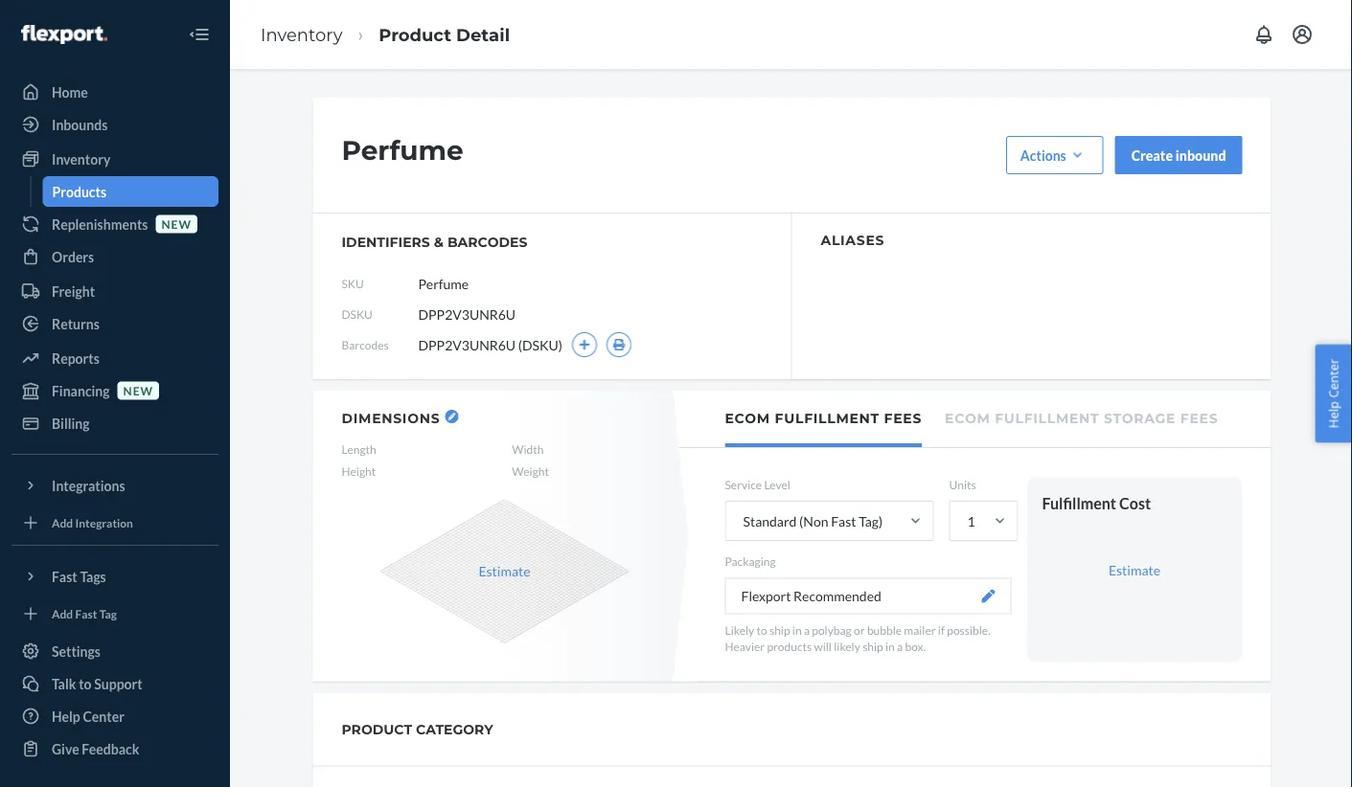 Task type: locate. For each thing, give the bounding box(es) containing it.
estimate
[[1109, 562, 1161, 578], [479, 563, 531, 580]]

0 vertical spatial in
[[793, 623, 802, 637]]

1 horizontal spatial new
[[161, 217, 192, 231]]

to right talk
[[79, 676, 92, 693]]

help center
[[1325, 359, 1342, 429], [52, 709, 125, 725]]

0 horizontal spatial inventory
[[52, 151, 111, 167]]

product detail link
[[379, 24, 510, 45]]

dpp2v3unr6u left (dsku)
[[418, 337, 516, 353]]

integrations button
[[12, 471, 219, 501]]

likely to ship in a polybag or bubble mailer if possible. heavier products will likely ship in a box.
[[725, 623, 991, 654]]

inventory link inside breadcrumbs navigation
[[261, 24, 343, 45]]

estimate for estimate button
[[479, 563, 531, 580]]

ship up products
[[770, 623, 790, 637]]

1 vertical spatial ship
[[863, 640, 884, 654]]

new for financing
[[123, 384, 153, 398]]

freight
[[52, 283, 95, 300]]

1 horizontal spatial help center
[[1325, 359, 1342, 429]]

0 vertical spatial dpp2v3unr6u
[[418, 306, 516, 323]]

0 vertical spatial inventory link
[[261, 24, 343, 45]]

1 horizontal spatial a
[[897, 640, 903, 654]]

fulfillment up level
[[775, 411, 880, 427]]

1 horizontal spatial inventory link
[[261, 24, 343, 45]]

0 horizontal spatial estimate
[[479, 563, 531, 580]]

0 horizontal spatial to
[[79, 676, 92, 693]]

0 horizontal spatial ship
[[770, 623, 790, 637]]

1 dpp2v3unr6u from the top
[[418, 306, 516, 323]]

dpp2v3unr6u for dpp2v3unr6u
[[418, 306, 516, 323]]

service level
[[725, 478, 791, 492]]

estimate link
[[1109, 562, 1161, 578]]

1 horizontal spatial ecom
[[945, 411, 991, 427]]

dpp2v3unr6u
[[418, 306, 516, 323], [418, 337, 516, 353]]

integration
[[75, 516, 133, 530]]

2 dpp2v3unr6u from the top
[[418, 337, 516, 353]]

add integration
[[52, 516, 133, 530]]

fulfillment left cost
[[1042, 494, 1117, 513]]

products
[[52, 184, 106, 200]]

freight link
[[12, 276, 219, 307]]

1 vertical spatial help
[[52, 709, 80, 725]]

to inside likely to ship in a polybag or bubble mailer if possible. heavier products will likely ship in a box.
[[757, 623, 767, 637]]

1 vertical spatial fast
[[52, 569, 77, 585]]

1 horizontal spatial fees
[[1181, 411, 1219, 427]]

in
[[793, 623, 802, 637], [886, 640, 895, 654]]

2 fees from the left
[[1181, 411, 1219, 427]]

0 horizontal spatial new
[[123, 384, 153, 398]]

length
[[342, 443, 376, 457]]

1 vertical spatial inventory link
[[12, 144, 219, 174]]

reports link
[[12, 343, 219, 374]]

pencil alt image
[[448, 413, 456, 421]]

in down bubble
[[886, 640, 895, 654]]

fast tags button
[[12, 562, 219, 592]]

1 horizontal spatial to
[[757, 623, 767, 637]]

0 vertical spatial to
[[757, 623, 767, 637]]

standard
[[743, 513, 797, 530]]

1 vertical spatial help center
[[52, 709, 125, 725]]

likely
[[834, 640, 861, 654]]

1 vertical spatial center
[[83, 709, 125, 725]]

fees inside 'tab'
[[1181, 411, 1219, 427]]

add integration link
[[12, 509, 219, 538]]

to
[[757, 623, 767, 637], [79, 676, 92, 693]]

new down products link
[[161, 217, 192, 231]]

packaging
[[725, 555, 776, 569]]

create
[[1132, 147, 1173, 163]]

box.
[[905, 640, 926, 654]]

ecom inside tab
[[725, 411, 771, 427]]

fast
[[831, 513, 856, 530], [52, 569, 77, 585], [75, 607, 97, 621]]

dpp2v3unr6u for dpp2v3unr6u (dsku)
[[418, 337, 516, 353]]

inventory
[[261, 24, 343, 45], [52, 151, 111, 167]]

a
[[804, 623, 810, 637], [897, 640, 903, 654]]

0 vertical spatial inventory
[[261, 24, 343, 45]]

ecom up units
[[945, 411, 991, 427]]

0 horizontal spatial inventory link
[[12, 144, 219, 174]]

0 vertical spatial ship
[[770, 623, 790, 637]]

dimensions
[[342, 410, 440, 427]]

create inbound
[[1132, 147, 1227, 163]]

to inside button
[[79, 676, 92, 693]]

a left box.
[[897, 640, 903, 654]]

dpp2v3unr6u up dpp2v3unr6u (dsku)
[[418, 306, 516, 323]]

fees
[[884, 411, 922, 427], [1181, 411, 1219, 427]]

1 horizontal spatial estimate
[[1109, 562, 1161, 578]]

tab list
[[679, 391, 1272, 449]]

to for talk
[[79, 676, 92, 693]]

add left integration
[[52, 516, 73, 530]]

cost
[[1120, 494, 1151, 513]]

fulfillment inside tab
[[775, 411, 880, 427]]

mailer
[[904, 623, 936, 637]]

fast left tags in the left bottom of the page
[[52, 569, 77, 585]]

help
[[1325, 402, 1342, 429], [52, 709, 80, 725]]

fulfillment cost
[[1042, 494, 1151, 513]]

products link
[[43, 176, 219, 207]]

identifiers & barcodes
[[342, 234, 528, 251]]

0 vertical spatial center
[[1325, 359, 1342, 398]]

units
[[949, 478, 977, 492]]

new
[[161, 217, 192, 231], [123, 384, 153, 398]]

fees inside tab
[[884, 411, 922, 427]]

1 vertical spatial new
[[123, 384, 153, 398]]

fulfillment for storage
[[995, 411, 1100, 427]]

detail
[[456, 24, 510, 45]]

recommended
[[794, 588, 882, 605]]

0 vertical spatial new
[[161, 217, 192, 231]]

1 vertical spatial dpp2v3unr6u
[[418, 337, 516, 353]]

0 horizontal spatial in
[[793, 623, 802, 637]]

1 horizontal spatial inventory
[[261, 24, 343, 45]]

fast left tag)
[[831, 513, 856, 530]]

add for add integration
[[52, 516, 73, 530]]

ship down bubble
[[863, 640, 884, 654]]

None text field
[[418, 266, 561, 302]]

breadcrumbs navigation
[[245, 7, 525, 62]]

to for likely
[[757, 623, 767, 637]]

add up settings
[[52, 607, 73, 621]]

returns link
[[12, 309, 219, 339]]

tab list containing ecom fulfillment fees
[[679, 391, 1272, 449]]

open notifications image
[[1253, 23, 1276, 46]]

0 vertical spatial a
[[804, 623, 810, 637]]

0 horizontal spatial center
[[83, 709, 125, 725]]

tags
[[80, 569, 106, 585]]

ecom for ecom fulfillment storage fees
[[945, 411, 991, 427]]

fast left tag
[[75, 607, 97, 621]]

0 horizontal spatial fees
[[884, 411, 922, 427]]

fast tags
[[52, 569, 106, 585]]

1 vertical spatial add
[[52, 607, 73, 621]]

ecom inside 'tab'
[[945, 411, 991, 427]]

0 vertical spatial fast
[[831, 513, 856, 530]]

service
[[725, 478, 762, 492]]

add fast tag link
[[12, 600, 219, 629]]

1 horizontal spatial center
[[1325, 359, 1342, 398]]

2 ecom from the left
[[945, 411, 991, 427]]

home link
[[12, 77, 219, 107]]

center
[[1325, 359, 1342, 398], [83, 709, 125, 725]]

talk to support button
[[12, 669, 219, 700]]

2 add from the top
[[52, 607, 73, 621]]

fulfillment inside 'tab'
[[995, 411, 1100, 427]]

1 fees from the left
[[884, 411, 922, 427]]

storage
[[1104, 411, 1176, 427]]

0 horizontal spatial ecom
[[725, 411, 771, 427]]

give feedback
[[52, 741, 139, 758]]

standard (non fast tag)
[[743, 513, 883, 530]]

0 vertical spatial add
[[52, 516, 73, 530]]

replenishments
[[52, 216, 148, 232]]

to right likely
[[757, 623, 767, 637]]

reports
[[52, 350, 99, 367]]

0 vertical spatial help
[[1325, 402, 1342, 429]]

1 horizontal spatial in
[[886, 640, 895, 654]]

ecom fulfillment storage fees
[[945, 411, 1219, 427]]

inventory link
[[261, 24, 343, 45], [12, 144, 219, 174]]

ship
[[770, 623, 790, 637], [863, 640, 884, 654]]

fulfillment left storage
[[995, 411, 1100, 427]]

0 vertical spatial help center
[[1325, 359, 1342, 429]]

flexport logo image
[[21, 25, 107, 44]]

1 ecom from the left
[[725, 411, 771, 427]]

inbound
[[1176, 147, 1227, 163]]

new down reports link
[[123, 384, 153, 398]]

1 vertical spatial to
[[79, 676, 92, 693]]

fulfillment
[[775, 411, 880, 427], [995, 411, 1100, 427], [1042, 494, 1117, 513]]

1 horizontal spatial help
[[1325, 402, 1342, 429]]

a up products
[[804, 623, 810, 637]]

in up products
[[793, 623, 802, 637]]

ecom up service
[[725, 411, 771, 427]]

give feedback button
[[12, 734, 219, 765]]

estimate for estimate link
[[1109, 562, 1161, 578]]

flexport recommended
[[741, 588, 882, 605]]

1 add from the top
[[52, 516, 73, 530]]



Task type: describe. For each thing, give the bounding box(es) containing it.
1 vertical spatial a
[[897, 640, 903, 654]]

inbounds link
[[12, 109, 219, 140]]

talk to support
[[52, 676, 142, 693]]

0 horizontal spatial help
[[52, 709, 80, 725]]

add fast tag
[[52, 607, 117, 621]]

likely
[[725, 623, 755, 637]]

settings link
[[12, 636, 219, 667]]

bubble
[[867, 623, 902, 637]]

sku
[[342, 276, 364, 290]]

orders
[[52, 249, 94, 265]]

actions button
[[1006, 136, 1104, 174]]

1 horizontal spatial ship
[[863, 640, 884, 654]]

help inside button
[[1325, 402, 1342, 429]]

1
[[968, 513, 975, 530]]

barcodes
[[342, 338, 389, 352]]

polybag
[[812, 623, 852, 637]]

identifiers
[[342, 234, 430, 251]]

billing
[[52, 416, 90, 432]]

support
[[94, 676, 142, 693]]

tag
[[99, 607, 117, 621]]

flexport
[[741, 588, 791, 605]]

inventory inside breadcrumbs navigation
[[261, 24, 343, 45]]

orders link
[[12, 242, 219, 272]]

estimate button
[[479, 562, 531, 581]]

open account menu image
[[1291, 23, 1314, 46]]

settings
[[52, 644, 101, 660]]

heavier
[[725, 640, 765, 654]]

home
[[52, 84, 88, 100]]

help center inside button
[[1325, 359, 1342, 429]]

fast inside dropdown button
[[52, 569, 77, 585]]

give
[[52, 741, 79, 758]]

width
[[512, 443, 544, 457]]

ecom fulfillment storage fees tab
[[945, 391, 1219, 444]]

product category
[[342, 722, 493, 738]]

add for add fast tag
[[52, 607, 73, 621]]

1 vertical spatial inventory
[[52, 151, 111, 167]]

product
[[379, 24, 451, 45]]

print image
[[612, 339, 626, 351]]

create inbound button
[[1116, 136, 1243, 174]]

fulfillment for fees
[[775, 411, 880, 427]]

dsku
[[342, 307, 373, 321]]

0 horizontal spatial help center
[[52, 709, 125, 725]]

financing
[[52, 383, 110, 399]]

(non
[[800, 513, 829, 530]]

talk
[[52, 676, 76, 693]]

aliases
[[821, 232, 885, 248]]

&
[[434, 234, 444, 251]]

level
[[764, 478, 791, 492]]

category
[[416, 722, 493, 738]]

or
[[854, 623, 865, 637]]

ecom fulfillment fees
[[725, 411, 922, 427]]

pen image
[[982, 590, 995, 603]]

products
[[767, 640, 812, 654]]

barcodes
[[448, 234, 528, 251]]

tag)
[[859, 513, 883, 530]]

new for replenishments
[[161, 217, 192, 231]]

perfume
[[342, 134, 464, 167]]

actions
[[1021, 147, 1067, 163]]

returns
[[52, 316, 100, 332]]

ecom fulfillment fees tab
[[725, 391, 922, 448]]

height
[[342, 465, 376, 479]]

possible.
[[947, 623, 991, 637]]

integrations
[[52, 478, 125, 494]]

flexport recommended button
[[725, 578, 1012, 615]]

2 vertical spatial fast
[[75, 607, 97, 621]]

weight
[[512, 465, 549, 479]]

will
[[814, 640, 832, 654]]

0 horizontal spatial a
[[804, 623, 810, 637]]

plus image
[[579, 339, 591, 351]]

inbounds
[[52, 116, 108, 133]]

if
[[938, 623, 945, 637]]

close navigation image
[[188, 23, 211, 46]]

help center button
[[1316, 345, 1353, 443]]

1 vertical spatial in
[[886, 640, 895, 654]]

help center link
[[12, 702, 219, 732]]

ecom for ecom fulfillment fees
[[725, 411, 771, 427]]

(dsku)
[[518, 337, 563, 353]]

dpp2v3unr6u (dsku)
[[418, 337, 563, 353]]

product
[[342, 722, 412, 738]]

billing link
[[12, 408, 219, 439]]

feedback
[[82, 741, 139, 758]]

center inside button
[[1325, 359, 1342, 398]]

product detail
[[379, 24, 510, 45]]



Task type: vqa. For each thing, say whether or not it's contained in the screenshot.
right ship
yes



